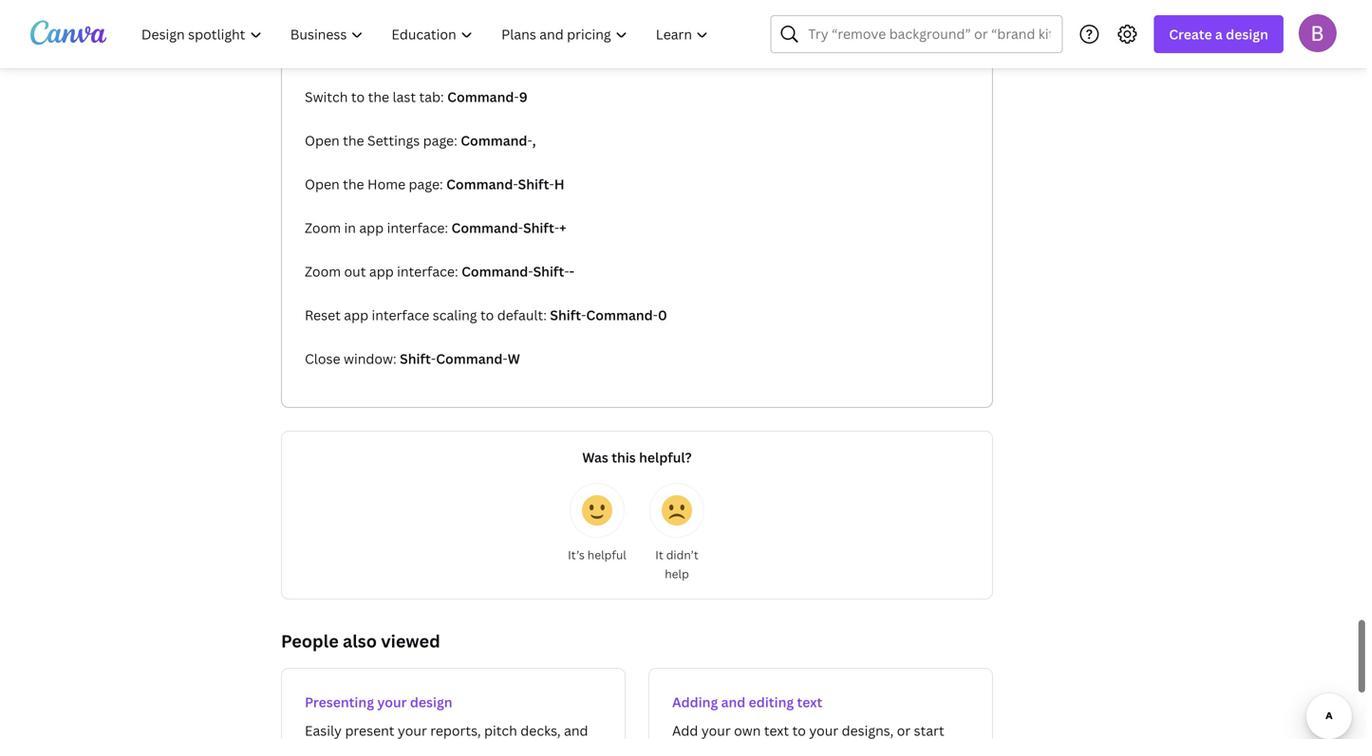 Task type: describe. For each thing, give the bounding box(es) containing it.
shift for -
[[533, 263, 565, 281]]

open the settings page: command - ,
[[305, 132, 536, 150]]

+
[[560, 219, 567, 237]]

presenting
[[305, 694, 374, 712]]

app for out
[[369, 263, 394, 281]]

close window: shift - command - w
[[305, 350, 520, 368]]

shift for command
[[550, 306, 581, 324]]

was
[[583, 449, 609, 467]]

default:
[[497, 306, 547, 324]]

in
[[344, 219, 356, 237]]

home
[[368, 175, 406, 193]]

window:
[[344, 350, 397, 368]]

interface: for zoom in app interface:
[[387, 219, 448, 237]]

a
[[1216, 25, 1223, 43]]

reset app interface scaling to default: shift - command - 0
[[305, 306, 667, 324]]

zoom for zoom in app interface:
[[305, 219, 341, 237]]

😔 image
[[662, 496, 692, 526]]

out
[[344, 263, 366, 281]]

h
[[554, 175, 565, 193]]

settings
[[368, 132, 420, 150]]

people also viewed
[[281, 630, 440, 653]]

presenting your design link
[[281, 669, 626, 740]]

9
[[519, 88, 528, 106]]

create
[[1170, 25, 1213, 43]]

help
[[665, 567, 689, 582]]

adding
[[672, 694, 718, 712]]

helpful
[[588, 548, 627, 563]]

open the home page: command - shift - h
[[305, 175, 565, 193]]

switch to the last tab: command - 9
[[305, 88, 528, 106]]

command for close window: shift - command - w
[[436, 350, 503, 368]]

it's helpful
[[568, 548, 627, 563]]

the for settings
[[343, 132, 364, 150]]

command left 9
[[448, 88, 514, 106]]

text
[[797, 694, 823, 712]]

viewed
[[381, 630, 440, 653]]

interface: for zoom out app interface:
[[397, 263, 458, 281]]

page: for home
[[409, 175, 443, 193]]

command left 0
[[586, 306, 653, 324]]

it's
[[568, 548, 585, 563]]

it
[[656, 548, 664, 563]]

your
[[377, 694, 407, 712]]

also
[[343, 630, 377, 653]]

zoom in app interface: command - shift - +
[[305, 219, 567, 237]]

,
[[533, 132, 536, 150]]



Task type: vqa. For each thing, say whether or not it's contained in the screenshot.


Task type: locate. For each thing, give the bounding box(es) containing it.
the left last
[[368, 88, 389, 106]]

to
[[351, 88, 365, 106], [481, 306, 494, 324]]

2 vertical spatial the
[[343, 175, 364, 193]]

command for zoom in app interface: command - shift - +
[[452, 219, 518, 237]]

0 vertical spatial to
[[351, 88, 365, 106]]

command for open the settings page: command - ,
[[461, 132, 528, 150]]

create a design
[[1170, 25, 1269, 43]]

1 vertical spatial zoom
[[305, 263, 341, 281]]

interface: down open the home page: command - shift - h at top left
[[387, 219, 448, 237]]

open left the home
[[305, 175, 340, 193]]

1 horizontal spatial to
[[481, 306, 494, 324]]

shift down +
[[533, 263, 565, 281]]

1 vertical spatial the
[[343, 132, 364, 150]]

zoom for zoom out app interface:
[[305, 263, 341, 281]]

0 vertical spatial design
[[1226, 25, 1269, 43]]

last
[[393, 88, 416, 106]]

1 open from the top
[[305, 132, 340, 150]]

create a design button
[[1154, 15, 1284, 53]]

the left settings
[[343, 132, 364, 150]]

design for create a design
[[1226, 25, 1269, 43]]

adding and editing text link
[[649, 669, 993, 740]]

people
[[281, 630, 339, 653]]

it didn't help
[[656, 548, 699, 582]]

2 zoom from the top
[[305, 263, 341, 281]]

open for open the home page: command - shift - h
[[305, 175, 340, 193]]

open for open the settings page: command - ,
[[305, 132, 340, 150]]

open
[[305, 132, 340, 150], [305, 175, 340, 193]]

1 vertical spatial to
[[481, 306, 494, 324]]

design
[[1226, 25, 1269, 43], [410, 694, 453, 712]]

app right in
[[359, 219, 384, 237]]

0
[[658, 306, 667, 324]]

🙂 image
[[582, 496, 613, 526]]

0 vertical spatial app
[[359, 219, 384, 237]]

shift right window:
[[400, 350, 431, 368]]

0 vertical spatial page:
[[423, 132, 458, 150]]

page: for settings
[[423, 132, 458, 150]]

open down switch
[[305, 132, 340, 150]]

helpful?
[[639, 449, 692, 467]]

zoom left in
[[305, 219, 341, 237]]

zoom left out on the left top of page
[[305, 263, 341, 281]]

and
[[721, 694, 746, 712]]

0 vertical spatial interface:
[[387, 219, 448, 237]]

zoom
[[305, 219, 341, 237], [305, 263, 341, 281]]

2 open from the top
[[305, 175, 340, 193]]

0 vertical spatial open
[[305, 132, 340, 150]]

presenting your design
[[305, 694, 453, 712]]

interface
[[372, 306, 430, 324]]

shift for h
[[518, 175, 549, 193]]

the for home
[[343, 175, 364, 193]]

tab:
[[419, 88, 444, 106]]

w
[[508, 350, 520, 368]]

Try "remove background" or "brand kit" search field
[[809, 16, 1051, 52]]

switch
[[305, 88, 348, 106]]

scaling
[[433, 306, 477, 324]]

design inside dropdown button
[[1226, 25, 1269, 43]]

interface: down 'zoom in app interface: command - shift - +'
[[397, 263, 458, 281]]

command up 'zoom in app interface: command - shift - +'
[[447, 175, 513, 193]]

0 vertical spatial zoom
[[305, 219, 341, 237]]

command up reset app interface scaling to default: shift - command - 0
[[462, 263, 528, 281]]

shift
[[518, 175, 549, 193], [523, 219, 555, 237], [533, 263, 565, 281], [550, 306, 581, 324], [400, 350, 431, 368]]

1 vertical spatial design
[[410, 694, 453, 712]]

command left w
[[436, 350, 503, 368]]

shift for +
[[523, 219, 555, 237]]

app right reset
[[344, 306, 369, 324]]

command for open the home page: command - shift - h
[[447, 175, 513, 193]]

to right switch
[[351, 88, 365, 106]]

1 vertical spatial app
[[369, 263, 394, 281]]

adding and editing text
[[672, 694, 823, 712]]

was this helpful?
[[583, 449, 692, 467]]

to right scaling
[[481, 306, 494, 324]]

command
[[448, 88, 514, 106], [461, 132, 528, 150], [447, 175, 513, 193], [452, 219, 518, 237], [462, 263, 528, 281], [586, 306, 653, 324], [436, 350, 503, 368]]

command up zoom out app interface: command - shift - -
[[452, 219, 518, 237]]

design for presenting your design
[[410, 694, 453, 712]]

app
[[359, 219, 384, 237], [369, 263, 394, 281], [344, 306, 369, 324]]

page: up open the home page: command - shift - h at top left
[[423, 132, 458, 150]]

1 vertical spatial page:
[[409, 175, 443, 193]]

0 horizontal spatial design
[[410, 694, 453, 712]]

shift left h
[[518, 175, 549, 193]]

shift left +
[[523, 219, 555, 237]]

-
[[514, 88, 519, 106], [528, 132, 533, 150], [513, 175, 518, 193], [549, 175, 554, 193], [518, 219, 523, 237], [555, 219, 560, 237], [528, 263, 533, 281], [565, 263, 570, 281], [570, 263, 575, 281], [581, 306, 586, 324], [653, 306, 658, 324], [431, 350, 436, 368], [503, 350, 508, 368]]

design right your at the bottom of the page
[[410, 694, 453, 712]]

didn't
[[666, 548, 699, 563]]

bob builder image
[[1299, 14, 1337, 52]]

close
[[305, 350, 341, 368]]

0 vertical spatial the
[[368, 88, 389, 106]]

the left the home
[[343, 175, 364, 193]]

0 horizontal spatial to
[[351, 88, 365, 106]]

1 horizontal spatial design
[[1226, 25, 1269, 43]]

app right out on the left top of page
[[369, 263, 394, 281]]

1 vertical spatial interface:
[[397, 263, 458, 281]]

page:
[[423, 132, 458, 150], [409, 175, 443, 193]]

reset
[[305, 306, 341, 324]]

1 vertical spatial open
[[305, 175, 340, 193]]

interface:
[[387, 219, 448, 237], [397, 263, 458, 281]]

the
[[368, 88, 389, 106], [343, 132, 364, 150], [343, 175, 364, 193]]

command for zoom out app interface: command - shift - -
[[462, 263, 528, 281]]

zoom out app interface: command - shift - -
[[305, 263, 575, 281]]

app for in
[[359, 219, 384, 237]]

2 vertical spatial app
[[344, 306, 369, 324]]

this
[[612, 449, 636, 467]]

top level navigation element
[[129, 15, 725, 53]]

page: right the home
[[409, 175, 443, 193]]

design right a
[[1226, 25, 1269, 43]]

shift right default:
[[550, 306, 581, 324]]

command left ,
[[461, 132, 528, 150]]

editing
[[749, 694, 794, 712]]

1 zoom from the top
[[305, 219, 341, 237]]



